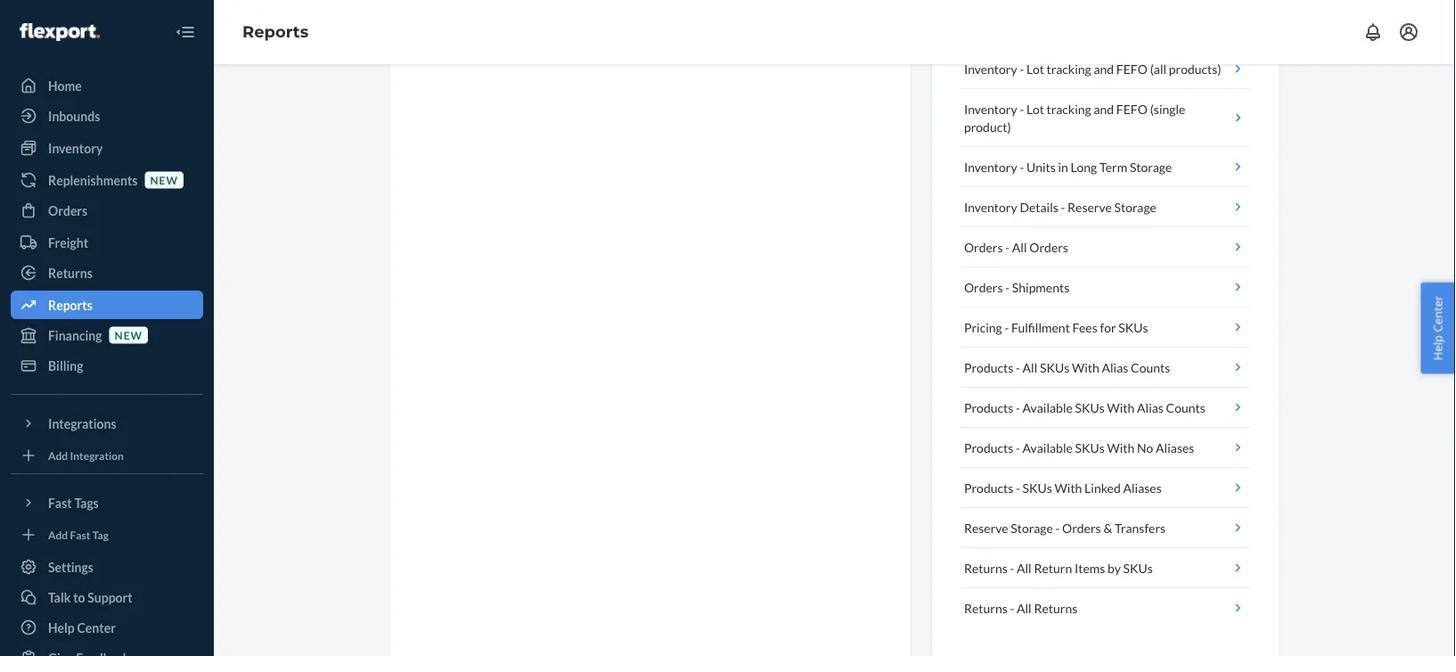 Task type: vqa. For each thing, say whether or not it's contained in the screenshot.
powers
no



Task type: describe. For each thing, give the bounding box(es) containing it.
products for products - all skus with alias counts
[[965, 360, 1014, 375]]

open account menu image
[[1399, 21, 1420, 43]]

billing
[[48, 358, 83, 373]]

all for skus
[[1023, 360, 1038, 375]]

inventory for inventory - lot tracking and fefo (single product)
[[965, 101, 1018, 116]]

- for returns - all returns
[[1011, 600, 1015, 616]]

skus down the pricing - fulfillment fees for skus
[[1040, 360, 1070, 375]]

- for orders - all orders
[[1006, 239, 1010, 255]]

billing link
[[11, 351, 203, 380]]

products - available skus with no aliases button
[[961, 428, 1251, 468]]

items
[[1075, 560, 1106, 576]]

- for products - skus with linked aliases
[[1016, 480, 1021, 495]]

reserve inside button
[[1068, 199, 1113, 214]]

fefo for (all
[[1117, 61, 1148, 76]]

products - skus with linked aliases button
[[961, 468, 1251, 508]]

skus down products - available skus with alias counts
[[1076, 440, 1105, 455]]

help inside button
[[1430, 335, 1447, 360]]

tag
[[92, 528, 109, 541]]

(single
[[1151, 101, 1186, 116]]

reserve storage - orders & transfers
[[965, 520, 1166, 535]]

add fast tag
[[48, 528, 109, 541]]

and for (single
[[1094, 101, 1115, 116]]

pricing - fulfillment fees for skus
[[965, 320, 1149, 335]]

1 horizontal spatial reports
[[243, 22, 309, 42]]

talk to support button
[[11, 583, 203, 612]]

- for products - available skus with alias counts
[[1016, 400, 1021, 415]]

0 horizontal spatial reports
[[48, 297, 93, 312]]

reserve inside button
[[965, 520, 1009, 535]]

integration
[[70, 449, 124, 462]]

aliases inside "products - skus with linked aliases" "button"
[[1124, 480, 1162, 495]]

skus right "for"
[[1119, 320, 1149, 335]]

- up returns - all return items by skus
[[1056, 520, 1060, 535]]

inventory - units in long term storage
[[965, 159, 1173, 174]]

inventory for inventory
[[48, 140, 103, 156]]

fefo for (single
[[1117, 101, 1148, 116]]

with for products - all skus with alias counts
[[1073, 360, 1100, 375]]

return
[[1035, 560, 1073, 576]]

support
[[88, 590, 133, 605]]

(all
[[1151, 61, 1167, 76]]

inventory for inventory - units in long term storage
[[965, 159, 1018, 174]]

alias for products - available skus with alias counts
[[1138, 400, 1164, 415]]

inventory for inventory - lot tracking and fefo (all products)
[[965, 61, 1018, 76]]

available for products - available skus with no aliases
[[1023, 440, 1073, 455]]

flexport logo image
[[20, 23, 100, 41]]

in
[[1059, 159, 1069, 174]]

returns - all returns
[[965, 600, 1078, 616]]

home link
[[11, 71, 203, 100]]

orders link
[[11, 196, 203, 225]]

orders - all orders button
[[961, 227, 1251, 267]]

&
[[1104, 520, 1113, 535]]

all for orders
[[1013, 239, 1028, 255]]

tracking for (all
[[1047, 61, 1092, 76]]

inventory - lot tracking and fefo (all products)
[[965, 61, 1222, 76]]

2 vertical spatial storage
[[1011, 520, 1054, 535]]

add fast tag link
[[11, 524, 203, 546]]

to
[[73, 590, 85, 605]]

open notifications image
[[1363, 21, 1385, 43]]

inventory for inventory details - reserve storage
[[965, 199, 1018, 214]]

- for products - available skus with no aliases
[[1016, 440, 1021, 455]]

shipments
[[1013, 280, 1070, 295]]

orders - shipments
[[965, 280, 1070, 295]]

- for inventory - lot tracking and fefo (single product)
[[1020, 101, 1025, 116]]

orders - shipments button
[[961, 267, 1251, 308]]

settings link
[[11, 553, 203, 581]]

add for add integration
[[48, 449, 68, 462]]

all for returns
[[1017, 600, 1032, 616]]

orders for orders - shipments
[[965, 280, 1004, 295]]

1 vertical spatial help center
[[48, 620, 116, 635]]

inbounds link
[[11, 102, 203, 130]]

units
[[1027, 159, 1056, 174]]

product)
[[965, 119, 1012, 134]]

financing
[[48, 328, 102, 343]]

add integration link
[[11, 445, 203, 466]]

fast tags button
[[11, 489, 203, 517]]

counts for products - available skus with alias counts
[[1167, 400, 1206, 415]]

products - skus with linked aliases
[[965, 480, 1162, 495]]

available for products - available skus with alias counts
[[1023, 400, 1073, 415]]

inventory details - reserve storage button
[[961, 187, 1251, 227]]

integrations
[[48, 416, 116, 431]]

returns - all returns button
[[961, 588, 1251, 628]]

fast inside 'dropdown button'
[[48, 495, 72, 510]]

orders for orders
[[48, 203, 88, 218]]

returns for returns - all returns
[[965, 600, 1008, 616]]

integrations button
[[11, 409, 203, 438]]

inventory - lot tracking and fefo (all products) button
[[961, 49, 1251, 89]]

help center inside button
[[1430, 296, 1447, 360]]

products - all skus with alias counts button
[[961, 348, 1251, 388]]

inventory - lot tracking and fefo (single product) button
[[961, 89, 1251, 147]]

and for (all
[[1094, 61, 1115, 76]]

products - all skus with alias counts
[[965, 360, 1171, 375]]

1 vertical spatial reports link
[[11, 291, 203, 319]]

aliases inside products - available skus with no aliases button
[[1156, 440, 1195, 455]]

with for products - available skus with no aliases
[[1108, 440, 1135, 455]]

inventory - lot tracking and fefo (single product)
[[965, 101, 1186, 134]]

orders - all orders
[[965, 239, 1069, 255]]



Task type: locate. For each thing, give the bounding box(es) containing it.
0 vertical spatial lot
[[1027, 61, 1045, 76]]

0 vertical spatial storage
[[1130, 159, 1173, 174]]

pricing - fulfillment fees for skus button
[[961, 308, 1251, 348]]

returns - all return items by skus
[[965, 560, 1154, 576]]

0 vertical spatial fefo
[[1117, 61, 1148, 76]]

0 vertical spatial fast
[[48, 495, 72, 510]]

0 horizontal spatial new
[[115, 328, 143, 341]]

with left the linked
[[1055, 480, 1083, 495]]

0 vertical spatial reports link
[[243, 22, 309, 42]]

talk to support
[[48, 590, 133, 605]]

all inside "button"
[[1013, 239, 1028, 255]]

counts
[[1131, 360, 1171, 375], [1167, 400, 1206, 415]]

1 available from the top
[[1023, 400, 1073, 415]]

all
[[1013, 239, 1028, 255], [1023, 360, 1038, 375], [1017, 560, 1032, 576], [1017, 600, 1032, 616]]

products for products - available skus with no aliases
[[965, 440, 1014, 455]]

term
[[1100, 159, 1128, 174]]

products - available skus with alias counts
[[965, 400, 1206, 415]]

close navigation image
[[175, 21, 196, 43]]

inbounds
[[48, 108, 100, 123]]

0 vertical spatial reserve
[[1068, 199, 1113, 214]]

all up orders - shipments
[[1013, 239, 1028, 255]]

reports link
[[243, 22, 309, 42], [11, 291, 203, 319]]

by
[[1108, 560, 1121, 576]]

storage
[[1130, 159, 1173, 174], [1115, 199, 1157, 214], [1011, 520, 1054, 535]]

no
[[1138, 440, 1154, 455]]

available down products - all skus with alias counts
[[1023, 400, 1073, 415]]

orders left &
[[1063, 520, 1102, 535]]

1 vertical spatial reserve
[[965, 520, 1009, 535]]

storage inside button
[[1115, 199, 1157, 214]]

- down fulfillment
[[1016, 360, 1021, 375]]

- for products - all skus with alias counts
[[1016, 360, 1021, 375]]

orders
[[48, 203, 88, 218], [965, 239, 1004, 255], [1030, 239, 1069, 255], [965, 280, 1004, 295], [1063, 520, 1102, 535]]

inventory
[[965, 61, 1018, 76], [965, 101, 1018, 116], [48, 140, 103, 156], [965, 159, 1018, 174], [965, 199, 1018, 214]]

add
[[48, 449, 68, 462], [48, 528, 68, 541]]

1 vertical spatial fefo
[[1117, 101, 1148, 116]]

storage down term
[[1115, 199, 1157, 214]]

home
[[48, 78, 82, 93]]

1 vertical spatial aliases
[[1124, 480, 1162, 495]]

linked
[[1085, 480, 1121, 495]]

lot up units
[[1027, 101, 1045, 116]]

2 lot from the top
[[1027, 101, 1045, 116]]

tracking up inventory - lot tracking and fefo (single product)
[[1047, 61, 1092, 76]]

help center
[[1430, 296, 1447, 360], [48, 620, 116, 635]]

add left integration
[[48, 449, 68, 462]]

- up products - skus with linked aliases
[[1016, 440, 1021, 455]]

products - available skus with alias counts button
[[961, 388, 1251, 428]]

2 tracking from the top
[[1047, 101, 1092, 116]]

0 vertical spatial alias
[[1102, 360, 1129, 375]]

with
[[1073, 360, 1100, 375], [1108, 400, 1135, 415], [1108, 440, 1135, 455], [1055, 480, 1083, 495]]

1 vertical spatial tracking
[[1047, 101, 1092, 116]]

pricing
[[965, 320, 1003, 335]]

all for return
[[1017, 560, 1032, 576]]

replenishments
[[48, 173, 138, 188]]

available inside 'products - available skus with alias counts' button
[[1023, 400, 1073, 415]]

reports
[[243, 22, 309, 42], [48, 297, 93, 312]]

center inside button
[[1430, 296, 1447, 332]]

- down returns - all return items by skus
[[1011, 600, 1015, 616]]

- up orders - shipments
[[1006, 239, 1010, 255]]

1 vertical spatial reports
[[48, 297, 93, 312]]

2 add from the top
[[48, 528, 68, 541]]

new for financing
[[115, 328, 143, 341]]

center
[[1430, 296, 1447, 332], [77, 620, 116, 635]]

orders up the freight
[[48, 203, 88, 218]]

1 vertical spatial counts
[[1167, 400, 1206, 415]]

returns link
[[11, 259, 203, 287]]

- for returns - all return items by skus
[[1011, 560, 1015, 576]]

1 vertical spatial lot
[[1027, 101, 1045, 116]]

new for replenishments
[[150, 173, 178, 186]]

- inside inventory - lot tracking and fefo (single product)
[[1020, 101, 1025, 116]]

fefo left "(single"
[[1117, 101, 1148, 116]]

lot inside inventory - lot tracking and fefo (single product)
[[1027, 101, 1045, 116]]

fefo left the (all
[[1117, 61, 1148, 76]]

0 vertical spatial and
[[1094, 61, 1115, 76]]

skus inside button
[[1124, 560, 1154, 576]]

1 vertical spatial and
[[1094, 101, 1115, 116]]

all inside button
[[1017, 600, 1032, 616]]

orders for orders - all orders
[[965, 239, 1004, 255]]

storage right term
[[1130, 159, 1173, 174]]

1 horizontal spatial new
[[150, 173, 178, 186]]

returns for returns
[[48, 265, 93, 280]]

lot for inventory - lot tracking and fefo (single product)
[[1027, 101, 1045, 116]]

alias for products - all skus with alias counts
[[1102, 360, 1129, 375]]

products for products - skus with linked aliases
[[965, 480, 1014, 495]]

1 vertical spatial new
[[115, 328, 143, 341]]

products - available skus with no aliases
[[965, 440, 1195, 455]]

tracking down inventory - lot tracking and fefo (all products)
[[1047, 101, 1092, 116]]

skus up reserve storage - orders & transfers at the bottom
[[1023, 480, 1053, 495]]

available up products - skus with linked aliases
[[1023, 440, 1073, 455]]

2 and from the top
[[1094, 101, 1115, 116]]

skus
[[1119, 320, 1149, 335], [1040, 360, 1070, 375], [1076, 400, 1105, 415], [1076, 440, 1105, 455], [1023, 480, 1053, 495], [1124, 560, 1154, 576]]

- up reserve storage - orders & transfers at the bottom
[[1016, 480, 1021, 495]]

talk
[[48, 590, 71, 605]]

all down returns - all return items by skus
[[1017, 600, 1032, 616]]

0 vertical spatial add
[[48, 449, 68, 462]]

0 vertical spatial counts
[[1131, 360, 1171, 375]]

orders inside "link"
[[48, 203, 88, 218]]

4 products from the top
[[965, 480, 1014, 495]]

and inside inventory - lot tracking and fefo (single product)
[[1094, 101, 1115, 116]]

add integration
[[48, 449, 124, 462]]

0 vertical spatial help
[[1430, 335, 1447, 360]]

new up billing link
[[115, 328, 143, 341]]

alias up no at the bottom right of page
[[1138, 400, 1164, 415]]

available inside products - available skus with no aliases button
[[1023, 440, 1073, 455]]

freight link
[[11, 228, 203, 257]]

1 horizontal spatial reserve
[[1068, 199, 1113, 214]]

skus right by
[[1124, 560, 1154, 576]]

1 lot from the top
[[1027, 61, 1045, 76]]

with inside "button"
[[1055, 480, 1083, 495]]

- right "details"
[[1061, 199, 1066, 214]]

fulfillment
[[1012, 320, 1071, 335]]

1 vertical spatial fast
[[70, 528, 90, 541]]

0 vertical spatial new
[[150, 173, 178, 186]]

- left "return"
[[1011, 560, 1015, 576]]

- for inventory - lot tracking and fefo (all products)
[[1020, 61, 1025, 76]]

skus inside "button"
[[1023, 480, 1053, 495]]

- up inventory - units in long term storage
[[1020, 101, 1025, 116]]

- for orders - shipments
[[1006, 280, 1010, 295]]

0 horizontal spatial alias
[[1102, 360, 1129, 375]]

lot
[[1027, 61, 1045, 76], [1027, 101, 1045, 116]]

1 horizontal spatial center
[[1430, 296, 1447, 332]]

reserve
[[1068, 199, 1113, 214], [965, 520, 1009, 535]]

long
[[1071, 159, 1098, 174]]

tracking for (single
[[1047, 101, 1092, 116]]

lot for inventory - lot tracking and fefo (all products)
[[1027, 61, 1045, 76]]

settings
[[48, 559, 94, 575]]

0 horizontal spatial help
[[48, 620, 75, 635]]

details
[[1020, 199, 1059, 214]]

2 products from the top
[[965, 400, 1014, 415]]

products
[[965, 360, 1014, 375], [965, 400, 1014, 415], [965, 440, 1014, 455], [965, 480, 1014, 495]]

returns - all return items by skus button
[[961, 548, 1251, 588]]

reserve down long
[[1068, 199, 1113, 214]]

aliases right no at the bottom right of page
[[1156, 440, 1195, 455]]

with down the fees at right
[[1073, 360, 1100, 375]]

inventory link
[[11, 134, 203, 162]]

1 fefo from the top
[[1117, 61, 1148, 76]]

0 horizontal spatial center
[[77, 620, 116, 635]]

orders up shipments
[[1030, 239, 1069, 255]]

1 vertical spatial alias
[[1138, 400, 1164, 415]]

reserve storage - orders & transfers button
[[961, 508, 1251, 548]]

1 horizontal spatial reports link
[[243, 22, 309, 42]]

0 vertical spatial available
[[1023, 400, 1073, 415]]

reserve up returns - all return items by skus
[[965, 520, 1009, 535]]

0 horizontal spatial reports link
[[11, 291, 203, 319]]

help center link
[[11, 613, 203, 642]]

tags
[[74, 495, 99, 510]]

products for products - available skus with alias counts
[[965, 400, 1014, 415]]

1 horizontal spatial help center
[[1430, 296, 1447, 360]]

returns inside button
[[965, 560, 1008, 576]]

lot up inventory - lot tracking and fefo (single product)
[[1027, 61, 1045, 76]]

new up orders "link"
[[150, 173, 178, 186]]

help center button
[[1422, 282, 1456, 374]]

add up settings
[[48, 528, 68, 541]]

and down inventory - lot tracking and fefo (all products) button
[[1094, 101, 1115, 116]]

1 horizontal spatial help
[[1430, 335, 1447, 360]]

all inside button
[[1017, 560, 1032, 576]]

0 horizontal spatial reserve
[[965, 520, 1009, 535]]

fast left tag at the left
[[70, 528, 90, 541]]

fefo inside inventory - lot tracking and fefo (single product)
[[1117, 101, 1148, 116]]

1 vertical spatial available
[[1023, 440, 1073, 455]]

fast
[[48, 495, 72, 510], [70, 528, 90, 541]]

1 tracking from the top
[[1047, 61, 1092, 76]]

fast left tags
[[48, 495, 72, 510]]

counts for products - all skus with alias counts
[[1131, 360, 1171, 375]]

2 available from the top
[[1023, 440, 1073, 455]]

0 vertical spatial aliases
[[1156, 440, 1195, 455]]

fees
[[1073, 320, 1098, 335]]

storage up "return"
[[1011, 520, 1054, 535]]

1 add from the top
[[48, 449, 68, 462]]

- up inventory - lot tracking and fefo (single product)
[[1020, 61, 1025, 76]]

new
[[150, 173, 178, 186], [115, 328, 143, 341]]

- left shipments
[[1006, 280, 1010, 295]]

products)
[[1170, 61, 1222, 76]]

0 vertical spatial help center
[[1430, 296, 1447, 360]]

all inside button
[[1023, 360, 1038, 375]]

and
[[1094, 61, 1115, 76], [1094, 101, 1115, 116]]

inventory inside inventory - lot tracking and fefo (single product)
[[965, 101, 1018, 116]]

- down products - all skus with alias counts
[[1016, 400, 1021, 415]]

inventory details - reserve storage
[[965, 199, 1157, 214]]

orders up orders - shipments
[[965, 239, 1004, 255]]

inventory - units in long term storage button
[[961, 147, 1251, 187]]

freight
[[48, 235, 88, 250]]

alias down "for"
[[1102, 360, 1129, 375]]

0 vertical spatial tracking
[[1047, 61, 1092, 76]]

- for pricing - fulfillment fees for skus
[[1005, 320, 1010, 335]]

all down fulfillment
[[1023, 360, 1038, 375]]

aliases
[[1156, 440, 1195, 455], [1124, 480, 1162, 495]]

tracking inside inventory - lot tracking and fefo (single product)
[[1047, 101, 1092, 116]]

1 vertical spatial storage
[[1115, 199, 1157, 214]]

aliases right the linked
[[1124, 480, 1162, 495]]

with down products - all skus with alias counts button
[[1108, 400, 1135, 415]]

add for add fast tag
[[48, 528, 68, 541]]

- right pricing
[[1005, 320, 1010, 335]]

with left no at the bottom right of page
[[1108, 440, 1135, 455]]

products inside "button"
[[965, 480, 1014, 495]]

1 vertical spatial center
[[77, 620, 116, 635]]

returns
[[48, 265, 93, 280], [965, 560, 1008, 576], [965, 600, 1008, 616], [1035, 600, 1078, 616]]

orders up pricing
[[965, 280, 1004, 295]]

-
[[1020, 61, 1025, 76], [1020, 101, 1025, 116], [1020, 159, 1025, 174], [1061, 199, 1066, 214], [1006, 239, 1010, 255], [1006, 280, 1010, 295], [1005, 320, 1010, 335], [1016, 360, 1021, 375], [1016, 400, 1021, 415], [1016, 440, 1021, 455], [1016, 480, 1021, 495], [1056, 520, 1060, 535], [1011, 560, 1015, 576], [1011, 600, 1015, 616]]

1 vertical spatial add
[[48, 528, 68, 541]]

1 products from the top
[[965, 360, 1014, 375]]

help
[[1430, 335, 1447, 360], [48, 620, 75, 635]]

tracking
[[1047, 61, 1092, 76], [1047, 101, 1092, 116]]

and up inventory - lot tracking and fefo (single product) button
[[1094, 61, 1115, 76]]

1 vertical spatial help
[[48, 620, 75, 635]]

- inside button
[[1011, 600, 1015, 616]]

all left "return"
[[1017, 560, 1032, 576]]

available
[[1023, 400, 1073, 415], [1023, 440, 1073, 455]]

3 products from the top
[[965, 440, 1014, 455]]

- for inventory - units in long term storage
[[1020, 159, 1025, 174]]

0 vertical spatial center
[[1430, 296, 1447, 332]]

transfers
[[1115, 520, 1166, 535]]

2 fefo from the top
[[1117, 101, 1148, 116]]

0 horizontal spatial help center
[[48, 620, 116, 635]]

with for products - available skus with alias counts
[[1108, 400, 1135, 415]]

for
[[1101, 320, 1117, 335]]

skus up products - available skus with no aliases
[[1076, 400, 1105, 415]]

0 vertical spatial reports
[[243, 22, 309, 42]]

inventory inside button
[[965, 199, 1018, 214]]

fast tags
[[48, 495, 99, 510]]

- left units
[[1020, 159, 1025, 174]]

1 horizontal spatial alias
[[1138, 400, 1164, 415]]

1 and from the top
[[1094, 61, 1115, 76]]

returns for returns - all return items by skus
[[965, 560, 1008, 576]]



